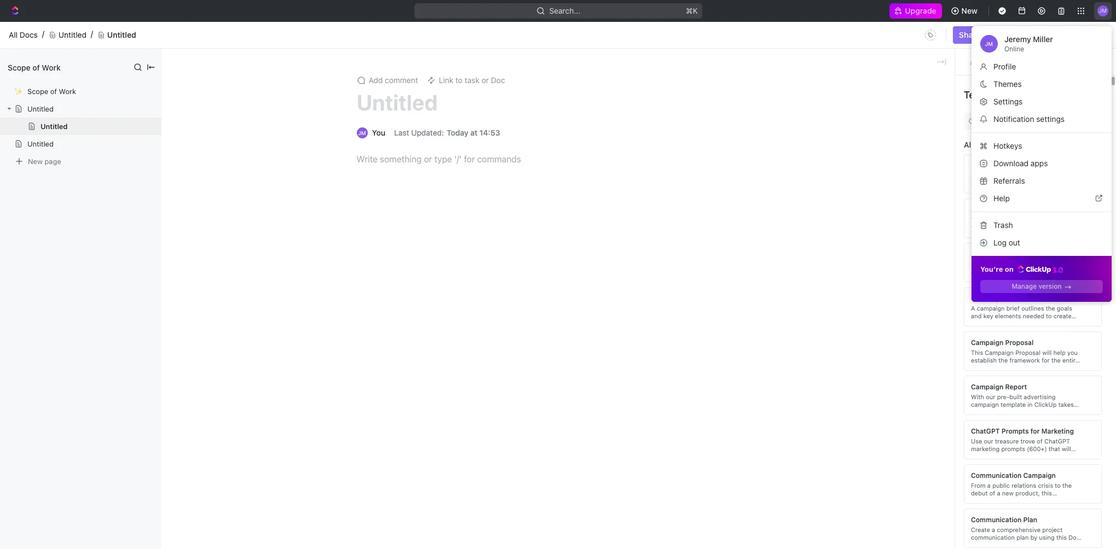 Task type: vqa. For each thing, say whether or not it's contained in the screenshot.
Workspace
no



Task type: describe. For each thing, give the bounding box(es) containing it.
28 mins ago
[[916, 252, 959, 261]]

apps
[[1031, 159, 1049, 168]]

4 column header from the left
[[695, 209, 822, 227]]

search
[[1010, 47, 1035, 56]]

comprehensive
[[998, 527, 1041, 534]]

it.
[[1073, 417, 1079, 424]]

strategy.
[[1004, 550, 1029, 550]]

brief
[[1006, 294, 1021, 303]]

notification settings
[[994, 114, 1065, 124]]

sidebar navigation
[[0, 38, 164, 550]]

for
[[1031, 428, 1040, 436]]

built
[[1010, 394, 1023, 401]]

campaign report with our pre-built advertising campaign template in clickup takes care of choosing the kpis to monitor, so you don't have to waste time on it.
[[972, 383, 1079, 424]]

upgrade link
[[890, 3, 942, 19]]

download apps button
[[977, 155, 1108, 173]]

user group image
[[11, 150, 19, 157]]

you inside campaign report with our pre-built advertising campaign template in clickup takes care of choosing the kpis to monitor, so you don't have to waste time on it.
[[980, 417, 991, 424]]

brand book
[[972, 161, 1009, 170]]

to down clickup at the right
[[1047, 409, 1053, 416]]

2 row from the top
[[177, 306, 1104, 325]]

out inside the communication plan create a comprehensive project communication plan by using this doc to help easily plan out your business messaging strategy.
[[1025, 542, 1035, 549]]

profile
[[994, 62, 1017, 71]]

0 horizontal spatial jm
[[986, 41, 994, 47]]

search docs button
[[995, 43, 1062, 60]]

10 mins ago
[[916, 271, 958, 281]]

want
[[470, 25, 487, 35]]

all docs link
[[9, 30, 38, 40]]

referrals button
[[977, 173, 1108, 190]]

you're
[[981, 265, 1004, 274]]

brand for brand style guide
[[972, 250, 991, 258]]

ago for 28 mins ago
[[946, 252, 959, 261]]

book
[[993, 161, 1009, 170]]

guide
[[1011, 250, 1030, 258]]

help button
[[977, 190, 1108, 208]]

jm inside dropdown button
[[1100, 7, 1108, 14]]

help
[[994, 194, 1010, 203]]

do you want to enable browser notifications? enable hide this
[[442, 25, 675, 35]]

settings button
[[977, 93, 1108, 111]]

pre-
[[998, 394, 1010, 401]]

add comment
[[369, 76, 418, 85]]

on inside campaign report with our pre-built advertising campaign template in clickup takes care of choosing the kpis to monitor, so you don't have to waste time on it.
[[1064, 417, 1072, 424]]

chatgpt prompts for marketing
[[972, 428, 1075, 436]]

1 vertical spatial work
[[59, 87, 76, 96]]

clickup
[[1035, 401, 1057, 408]]

monitor,
[[1054, 409, 1078, 416]]

enable
[[612, 25, 637, 35]]

manage
[[1012, 283, 1038, 291]]

advertising
[[1024, 394, 1056, 401]]

0 vertical spatial of
[[32, 63, 40, 72]]

do
[[442, 25, 452, 35]]

new button
[[947, 2, 985, 20]]

space
[[47, 148, 69, 158]]

6 row from the top
[[177, 385, 1104, 404]]

have
[[1009, 417, 1022, 424]]

team space link
[[26, 145, 151, 162]]

search...
[[549, 6, 581, 15]]

log
[[994, 238, 1007, 248]]

settings
[[994, 97, 1023, 106]]

projects
[[33, 167, 62, 176]]

takes
[[1059, 401, 1075, 408]]

templates
[[965, 89, 1011, 101]]

mins for 28
[[927, 252, 944, 261]]

campaign
[[972, 401, 1000, 408]]

2 column header from the left
[[189, 209, 585, 227]]

all for all templates
[[965, 140, 974, 149]]

with
[[972, 394, 985, 401]]

mins for 31
[[926, 232, 943, 241]]

14:53
[[480, 128, 500, 137]]

brand guidelines
[[972, 206, 1027, 214]]

8 row from the top
[[177, 424, 1104, 444]]

choosing
[[993, 409, 1020, 416]]

enable
[[498, 25, 523, 35]]

version
[[1039, 283, 1062, 291]]

guidelines
[[993, 206, 1027, 214]]

plan
[[1024, 516, 1038, 524]]

don't
[[992, 417, 1007, 424]]

10 mins ago row
[[177, 266, 1104, 286]]

28 mins ago row
[[177, 246, 1104, 266]]

last updated: today at 14:53
[[394, 128, 500, 137]]

1 vertical spatial scope of work
[[27, 87, 76, 96]]

kpis
[[1032, 409, 1045, 416]]

5 row from the top
[[177, 365, 1104, 385]]

Search... text field
[[971, 113, 1067, 130]]

the
[[1021, 409, 1031, 416]]

themes
[[994, 79, 1022, 89]]

doc
[[1069, 534, 1081, 541]]

team space
[[26, 148, 69, 158]]

so
[[972, 417, 978, 424]]

favorites
[[9, 94, 38, 102]]

marketing
[[1042, 428, 1075, 436]]

0 vertical spatial scope
[[8, 63, 30, 72]]

favorites button
[[4, 92, 42, 105]]

1 row from the top
[[177, 286, 1104, 306]]

messaging
[[972, 550, 1003, 550]]

out inside button
[[1009, 238, 1021, 248]]

0 vertical spatial scope of work
[[8, 63, 61, 72]]

0 vertical spatial plan
[[1017, 534, 1029, 541]]

table containing 31 mins ago
[[177, 209, 1104, 463]]

communication for communication plan create a comprehensive project communication plan by using this doc to help easily plan out your business messaging strategy.
[[972, 516, 1022, 524]]

last
[[394, 128, 409, 137]]

manage version button
[[981, 280, 1104, 294]]

Search by name... text field
[[929, 188, 1068, 204]]

new for new page
[[28, 157, 43, 166]]

easily
[[993, 542, 1010, 549]]



Task type: locate. For each thing, give the bounding box(es) containing it.
1 column header from the left
[[177, 209, 189, 227]]

table
[[177, 209, 1104, 463]]

brand left book
[[972, 161, 991, 170]]

you right so
[[980, 417, 991, 424]]

ago inside 10 mins ago 'row'
[[945, 271, 958, 281]]

ago inside 28 mins ago row
[[946, 252, 959, 261]]

you right 'do'
[[454, 25, 468, 35]]

notifications?
[[556, 25, 605, 35]]

3 column header from the left
[[585, 209, 695, 227]]

time
[[1050, 417, 1063, 424]]

communication down chatgpt
[[972, 472, 1022, 480]]

ago up the 10 mins ago
[[946, 252, 959, 261]]

proposal
[[1006, 339, 1034, 347]]

1 communication from the top
[[972, 472, 1022, 480]]

business
[[1051, 542, 1076, 549]]

3 row from the top
[[177, 325, 1104, 345]]

sharing row
[[177, 209, 1104, 227]]

0 horizontal spatial this
[[661, 25, 675, 35]]

new
[[962, 6, 978, 15], [28, 157, 43, 166]]

untitled
[[59, 30, 86, 39], [107, 30, 136, 39], [357, 89, 438, 115], [27, 105, 54, 113], [41, 122, 68, 131], [27, 140, 54, 148]]

themes button
[[977, 76, 1108, 93]]

campaign for campaign brief
[[972, 294, 1004, 303]]

communication plan create a comprehensive project communication plan by using this doc to help easily plan out your business messaging strategy.
[[972, 516, 1081, 550]]

work right "favorites"
[[59, 87, 76, 96]]

0 vertical spatial brand
[[972, 161, 991, 170]]

communication up the a
[[972, 516, 1022, 524]]

new page
[[28, 157, 61, 166]]

campaign
[[972, 294, 1004, 303], [972, 339, 1004, 347], [972, 383, 1004, 391], [1024, 472, 1056, 480]]

you're on
[[981, 265, 1016, 274]]

new inside button
[[962, 6, 978, 15]]

all templates
[[965, 140, 1012, 149]]

search docs
[[1010, 47, 1056, 56]]

browser
[[525, 25, 554, 35]]

to left the help
[[972, 542, 977, 549]]

docs for search docs
[[1037, 47, 1056, 56]]

scope of work up "favorites"
[[8, 63, 61, 72]]

4 row from the top
[[177, 345, 1104, 365]]

0 vertical spatial this
[[661, 25, 675, 35]]

style
[[993, 250, 1009, 258]]

work up favorites button
[[42, 63, 61, 72]]

plan up 'strategy.'
[[1011, 542, 1024, 549]]

row
[[177, 286, 1104, 306], [177, 306, 1104, 325], [177, 325, 1104, 345], [177, 345, 1104, 365], [177, 365, 1104, 385], [177, 385, 1104, 404], [177, 404, 1104, 424], [177, 424, 1104, 444], [177, 444, 1104, 463]]

0 vertical spatial communication
[[972, 472, 1022, 480]]

2 horizontal spatial docs
[[1037, 47, 1056, 56]]

plan down comprehensive
[[1017, 534, 1029, 541]]

scope up spaces
[[27, 87, 48, 96]]

1 vertical spatial out
[[1025, 542, 1035, 549]]

0 vertical spatial mins
[[926, 232, 943, 241]]

your
[[1036, 542, 1049, 549]]

ago up 28 mins ago at the right top
[[945, 232, 958, 241]]

2 vertical spatial brand
[[972, 250, 991, 258]]

campaign for campaign report with our pre-built advertising campaign template in clickup takes care of choosing the kpis to monitor, so you don't have to waste time on it.
[[972, 383, 1004, 391]]

1 horizontal spatial all
[[965, 140, 974, 149]]

upgrade
[[906, 6, 937, 15]]

0 vertical spatial on
[[1006, 265, 1014, 274]]

1 vertical spatial brand
[[972, 206, 991, 214]]

profile button
[[977, 58, 1108, 76]]

this inside the communication plan create a comprehensive project communication plan by using this doc to help easily plan out your business messaging strategy.
[[1057, 534, 1068, 541]]

1 horizontal spatial new
[[962, 6, 978, 15]]

mins inside 'row'
[[926, 271, 943, 281]]

settings
[[1037, 114, 1065, 124]]

campaign proposal
[[972, 339, 1034, 347]]

log out button
[[977, 234, 1108, 252]]

2 vertical spatial of
[[986, 409, 992, 416]]

1 vertical spatial jm
[[986, 41, 994, 47]]

0 horizontal spatial out
[[1009, 238, 1021, 248]]

brand for brand guidelines
[[972, 206, 991, 214]]

campaign inside campaign report with our pre-built advertising campaign template in clickup takes care of choosing the kpis to monitor, so you don't have to waste time on it.
[[972, 383, 1004, 391]]

of right "favorites"
[[50, 87, 57, 96]]

trash
[[994, 221, 1014, 230]]

communication
[[972, 534, 1016, 541]]

1 vertical spatial you
[[980, 417, 991, 424]]

7 row from the top
[[177, 404, 1104, 424]]

jeremy
[[1005, 35, 1032, 44]]

referrals
[[994, 176, 1026, 186]]

at
[[471, 128, 478, 137]]

mins right 10
[[926, 271, 943, 281]]

0 horizontal spatial you
[[454, 25, 468, 35]]

column header
[[177, 209, 189, 227], [189, 209, 585, 227], [585, 209, 695, 227], [695, 209, 822, 227], [822, 209, 909, 227]]

1 vertical spatial of
[[50, 87, 57, 96]]

0 vertical spatial out
[[1009, 238, 1021, 248]]

communication for communication campaign
[[972, 472, 1022, 480]]

cell
[[177, 227, 189, 246], [189, 227, 585, 246], [585, 227, 695, 246], [695, 227, 822, 246], [822, 227, 909, 246], [1084, 227, 1104, 246], [177, 246, 189, 266], [189, 246, 585, 266], [585, 246, 695, 266], [695, 246, 822, 266], [822, 246, 909, 266], [177, 266, 189, 286], [189, 266, 585, 286], [585, 266, 695, 286], [695, 266, 822, 286], [822, 266, 909, 286], [177, 286, 189, 306], [189, 286, 585, 306], [585, 286, 695, 306], [695, 286, 822, 306], [822, 286, 909, 306], [909, 286, 997, 306], [177, 306, 189, 325], [189, 306, 585, 325], [585, 306, 695, 325], [695, 306, 822, 325], [822, 306, 909, 325], [909, 306, 997, 325], [177, 325, 189, 345], [189, 325, 585, 345], [585, 325, 695, 345], [695, 325, 822, 345], [822, 325, 909, 345], [909, 325, 997, 345], [177, 345, 189, 365], [189, 345, 585, 365], [585, 345, 695, 365], [695, 345, 822, 365], [822, 345, 909, 365], [909, 345, 997, 365], [1084, 345, 1104, 365], [177, 365, 189, 385], [189, 365, 585, 385], [585, 365, 695, 385], [695, 365, 822, 385], [822, 365, 909, 385], [909, 365, 997, 385], [177, 385, 189, 404], [189, 385, 585, 404], [585, 385, 695, 404], [695, 385, 822, 404], [822, 385, 909, 404], [909, 385, 997, 404], [1084, 385, 1104, 404], [177, 404, 189, 424], [189, 404, 585, 424], [585, 404, 695, 424], [695, 404, 822, 424], [822, 404, 909, 424], [909, 404, 997, 424], [177, 424, 189, 444], [189, 424, 585, 444], [585, 424, 695, 444], [695, 424, 822, 444], [822, 424, 909, 444], [909, 424, 997, 444], [1084, 424, 1104, 444], [177, 444, 189, 463], [189, 444, 585, 463], [585, 444, 695, 463], [695, 444, 822, 463], [822, 444, 909, 463], [909, 444, 997, 463]]

our
[[987, 394, 996, 401]]

scope up "favorites"
[[8, 63, 30, 72]]

team
[[26, 148, 45, 158]]

ago down 28 mins ago at the right top
[[945, 271, 958, 281]]

scope of work
[[8, 63, 61, 72], [27, 87, 76, 96]]

0 vertical spatial work
[[42, 63, 61, 72]]

mins inside row
[[927, 252, 944, 261]]

1 vertical spatial plan
[[1011, 542, 1024, 549]]

1 vertical spatial this
[[1057, 534, 1068, 541]]

new up share
[[962, 6, 978, 15]]

0 horizontal spatial new
[[28, 157, 43, 166]]

campaign left brief
[[972, 294, 1004, 303]]

create
[[972, 527, 991, 534]]

1 horizontal spatial docs
[[183, 47, 202, 56]]

out down by
[[1025, 542, 1035, 549]]

hotkeys button
[[977, 137, 1108, 155]]

work
[[42, 63, 61, 72], [59, 87, 76, 96]]

2 brand from the top
[[972, 206, 991, 214]]

download
[[994, 159, 1029, 168]]

0 horizontal spatial on
[[1006, 265, 1014, 274]]

1 horizontal spatial on
[[1064, 417, 1072, 424]]

trash button
[[977, 217, 1108, 234]]

manage version
[[1012, 283, 1062, 291]]

jm
[[1100, 7, 1108, 14], [986, 41, 994, 47]]

ago inside 31 mins ago row
[[945, 232, 958, 241]]

1 vertical spatial all
[[965, 140, 974, 149]]

page
[[45, 157, 61, 166]]

2 horizontal spatial of
[[986, 409, 992, 416]]

out up guide
[[1009, 238, 1021, 248]]

hide
[[642, 25, 659, 35]]

by
[[1031, 534, 1038, 541]]

docs inside button
[[1037, 47, 1056, 56]]

1 vertical spatial on
[[1064, 417, 1072, 424]]

1 vertical spatial scope
[[27, 87, 48, 96]]

scope of work up spaces
[[27, 87, 76, 96]]

all for all docs
[[9, 30, 18, 39]]

mins
[[926, 232, 943, 241], [927, 252, 944, 261], [926, 271, 943, 281]]

2 vertical spatial mins
[[926, 271, 943, 281]]

1 horizontal spatial jm
[[1100, 7, 1108, 14]]

5 column header from the left
[[822, 209, 909, 227]]

campaign down 'for'
[[1024, 472, 1056, 480]]

campaign up our
[[972, 383, 1004, 391]]

1 horizontal spatial you
[[980, 417, 991, 424]]

brand for brand book
[[972, 161, 991, 170]]

0 horizontal spatial of
[[32, 63, 40, 72]]

mins inside row
[[926, 232, 943, 241]]

campaign for campaign proposal
[[972, 339, 1004, 347]]

ago for 31 mins ago
[[945, 232, 958, 241]]

this up business
[[1057, 534, 1068, 541]]

1 horizontal spatial out
[[1025, 542, 1035, 549]]

this right hide
[[661, 25, 675, 35]]

tree
[[4, 126, 153, 516]]

0 vertical spatial you
[[454, 25, 468, 35]]

2 communication from the top
[[972, 516, 1022, 524]]

2 vertical spatial ago
[[945, 271, 958, 281]]

help
[[979, 542, 992, 549]]

campaign brief
[[972, 294, 1021, 303]]

notification settings button
[[977, 111, 1108, 128]]

report
[[1006, 383, 1028, 391]]

new up projects
[[28, 157, 43, 166]]

of down campaign
[[986, 409, 992, 416]]

this
[[661, 25, 675, 35], [1057, 534, 1068, 541]]

3 brand from the top
[[972, 250, 991, 258]]

tree inside 'sidebar' navigation
[[4, 126, 153, 516]]

0 horizontal spatial all
[[9, 30, 18, 39]]

0 vertical spatial jm
[[1100, 7, 1108, 14]]

communication campaign
[[972, 472, 1056, 480]]

9 row from the top
[[177, 444, 1104, 463]]

plan
[[1017, 534, 1029, 541], [1011, 542, 1024, 549]]

waste
[[1032, 417, 1048, 424]]

docs for all docs
[[20, 30, 38, 39]]

projects link
[[33, 163, 123, 181]]

to down the
[[1024, 417, 1030, 424]]

on down monitor,
[[1064, 417, 1072, 424]]

ago for 10 mins ago
[[945, 271, 958, 281]]

of up "favorites"
[[32, 63, 40, 72]]

1 brand from the top
[[972, 161, 991, 170]]

on
[[1006, 265, 1014, 274], [1064, 417, 1072, 424]]

brand down the search by name... text box
[[972, 206, 991, 214]]

campaign left proposal
[[972, 339, 1004, 347]]

spaces
[[9, 113, 32, 121]]

0 vertical spatial ago
[[945, 232, 958, 241]]

of inside campaign report with our pre-built advertising campaign template in clickup takes care of choosing the kpis to monitor, so you don't have to waste time on it.
[[986, 409, 992, 416]]

mins for 10
[[926, 271, 943, 281]]

notification
[[994, 114, 1035, 124]]

to right want
[[489, 25, 496, 35]]

docs
[[20, 30, 38, 39], [183, 47, 202, 56], [1037, 47, 1056, 56]]

31
[[916, 232, 924, 241]]

comment
[[385, 76, 418, 85]]

1 vertical spatial mins
[[927, 252, 944, 261]]

brand style guide
[[972, 250, 1030, 258]]

31 mins ago row
[[177, 227, 1104, 246]]

0 horizontal spatial docs
[[20, 30, 38, 39]]

1 vertical spatial communication
[[972, 516, 1022, 524]]

chatgpt
[[972, 428, 1000, 436]]

1 vertical spatial ago
[[946, 252, 959, 261]]

1 horizontal spatial this
[[1057, 534, 1068, 541]]

mins right 31
[[926, 232, 943, 241]]

share
[[960, 30, 981, 39]]

on right you're
[[1006, 265, 1014, 274]]

communication inside the communication plan create a comprehensive project communication plan by using this doc to help easily plan out your business messaging strategy.
[[972, 516, 1022, 524]]

online
[[1005, 45, 1025, 53]]

new for new
[[962, 6, 978, 15]]

0 vertical spatial all
[[9, 30, 18, 39]]

28
[[916, 252, 925, 261]]

31 mins ago
[[916, 232, 958, 241]]

0 vertical spatial new
[[962, 6, 978, 15]]

jeremy miller online
[[1005, 35, 1054, 53]]

template
[[1001, 401, 1027, 408]]

updated:
[[412, 128, 444, 137]]

1 vertical spatial new
[[28, 157, 43, 166]]

hotkeys
[[994, 141, 1023, 151]]

to inside the communication plan create a comprehensive project communication plan by using this doc to help easily plan out your business messaging strategy.
[[972, 542, 977, 549]]

jm button
[[1095, 2, 1112, 20]]

1 horizontal spatial of
[[50, 87, 57, 96]]

brand up you're
[[972, 250, 991, 258]]

tree containing team space
[[4, 126, 153, 516]]

mins right 28
[[927, 252, 944, 261]]



